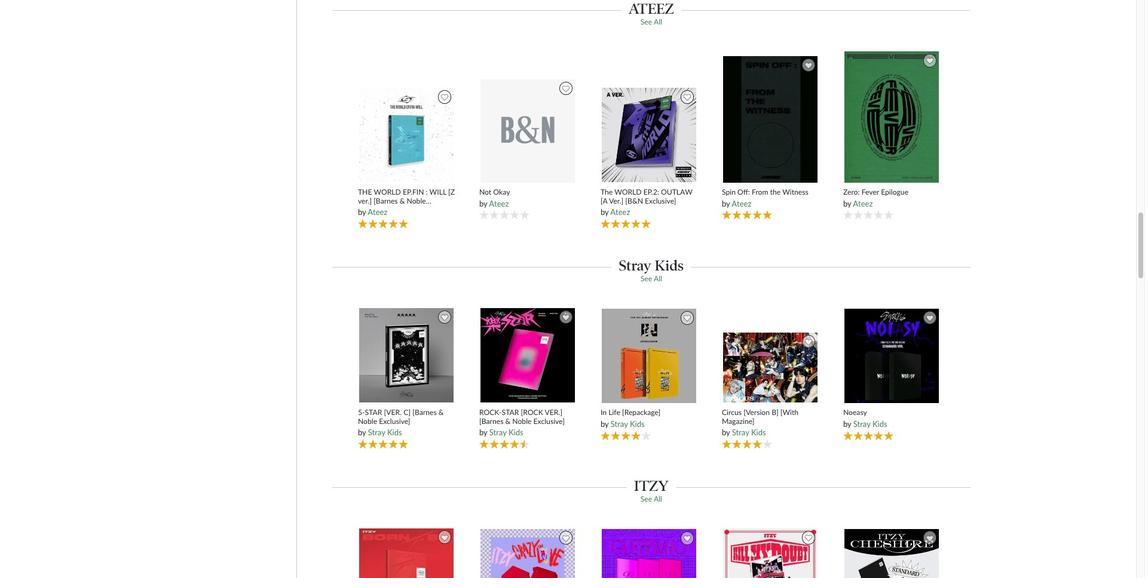 Task type: describe. For each thing, give the bounding box(es) containing it.
stray kids link for [rock
[[490, 428, 524, 438]]

ateez link down ver.]
[[368, 207, 388, 217]]

in life [repackage] by stray kids
[[601, 409, 661, 429]]

ateez down ver.]
[[368, 207, 388, 217]]

the
[[770, 188, 781, 197]]

noble for rock-star [rock ver.] [barnes & noble exclusive] by stray kids
[[513, 417, 532, 426]]

stray inside noeasy by stray kids
[[854, 420, 871, 429]]

born to be [version a] [barnes & noble exclusive] image
[[359, 529, 455, 579]]

all for ateez
[[654, 17, 662, 26]]

rock-star [rock ver.] [barnes & noble exclusive] link
[[479, 408, 577, 426]]

[b&n
[[626, 197, 643, 206]]

itzy see all
[[634, 478, 669, 504]]

the world ep.2: outlaw [a ver.] [b&n exclusive] by ateez
[[601, 187, 693, 217]]

kids inside noeasy by stray kids
[[873, 420, 888, 429]]

5-
[[358, 408, 365, 417]]

epilogue
[[881, 188, 909, 197]]

ateez
[[629, 0, 674, 17]]

in life [repackage] link
[[601, 409, 698, 418]]

by inside the world ep.2: outlaw [a ver.] [b&n exclusive] by ateez
[[601, 207, 609, 217]]

stray inside circus [version b] [with magazine] by stray kids
[[732, 428, 750, 438]]

[a
[[601, 197, 608, 206]]

noeasy image
[[844, 309, 940, 404]]

exclusive] for rock-star [rock ver.] [barnes & noble exclusive] by stray kids
[[534, 417, 565, 426]]

itzy
[[634, 478, 669, 495]]

the world ep.fin : will [z ver.] [barnes & noble exclusive]
[[358, 187, 455, 215]]

ateez link for epilogue
[[853, 199, 873, 208]]

spin off: from the witness by ateez
[[722, 188, 809, 208]]

stray kids link for [repackage]
[[611, 420, 645, 429]]

in
[[601, 409, 607, 418]]

star for 5-star [ver. c] [barnes & noble exclusive] by stray kids
[[365, 408, 382, 417]]

stray kids link for [ver.
[[368, 428, 402, 438]]

[z
[[448, 187, 455, 196]]

by inside spin off: from the witness by ateez
[[722, 199, 730, 208]]

noeasy link
[[844, 409, 941, 418]]

circus [version b] [with magazine] image
[[723, 332, 819, 404]]

will
[[430, 187, 447, 196]]

guess who image
[[602, 529, 697, 579]]

stray inside stray kids see all
[[619, 257, 652, 274]]

all inside stray kids see all
[[654, 274, 662, 283]]

see for ateez
[[641, 17, 652, 26]]

magazine]
[[722, 417, 755, 426]]

[barnes for 5-star [ver. c] [barnes & noble exclusive] by stray kids
[[413, 408, 437, 417]]

by ateez
[[358, 207, 388, 217]]

spin
[[722, 188, 736, 197]]

okay
[[493, 188, 510, 197]]

not okay by ateez
[[479, 188, 510, 208]]

outlaw
[[661, 187, 693, 196]]

stray inside 5-star [ver. c] [barnes & noble exclusive] by stray kids
[[368, 428, 385, 438]]

see all link for stray
[[641, 274, 662, 283]]

[repackage]
[[622, 409, 661, 418]]

kids inside 5-star [ver. c] [barnes & noble exclusive] by stray kids
[[387, 428, 402, 438]]

cheshire image
[[844, 529, 940, 579]]

stray kids link for stray
[[854, 420, 888, 429]]

life
[[609, 409, 621, 418]]

& for rock-star [rock ver.] [barnes & noble exclusive] by stray kids
[[506, 417, 511, 426]]

see all link for itzy
[[641, 495, 662, 504]]

ver.]
[[609, 197, 624, 206]]

zero:
[[844, 188, 860, 197]]

not okay link
[[479, 188, 577, 197]]

[barnes for rock-star [rock ver.] [barnes & noble exclusive] by stray kids
[[479, 417, 504, 426]]

noeasy by stray kids
[[844, 409, 888, 429]]

noble for 5-star [ver. c] [barnes & noble exclusive] by stray kids
[[358, 417, 377, 426]]

exclusive] inside the world ep.fin : will [z ver.] [barnes & noble exclusive]
[[358, 206, 389, 215]]

all for itzy
[[654, 495, 662, 504]]

the
[[601, 187, 613, 196]]

the world ep.2: outlaw [a ver.] [b&n exclusive] link
[[601, 187, 698, 206]]

ep.fin
[[403, 187, 424, 196]]

ateez inside spin off: from the witness by ateez
[[732, 199, 752, 208]]

ateez inside 'zero: fever epilogue by ateez'
[[853, 199, 873, 208]]

by inside circus [version b] [with magazine] by stray kids
[[722, 428, 730, 438]]

ateez link for ep.2:
[[611, 207, 630, 217]]

by inside noeasy by stray kids
[[844, 420, 852, 429]]

ep.2:
[[644, 187, 659, 196]]

fever
[[862, 188, 880, 197]]

noble inside the world ep.fin : will [z ver.] [barnes & noble exclusive]
[[407, 197, 426, 206]]

[with
[[781, 408, 799, 417]]

:
[[426, 187, 428, 196]]



Task type: locate. For each thing, give the bounding box(es) containing it.
not okay image
[[480, 79, 576, 184]]

kill my doubt [a ver.] [barnes & noble exclusive] image
[[723, 529, 819, 579]]

0 vertical spatial all
[[654, 17, 662, 26]]

3 all from the top
[[654, 495, 662, 504]]

[barnes down the rock-
[[479, 417, 504, 426]]

2 horizontal spatial [barnes
[[479, 417, 504, 426]]

from
[[752, 188, 769, 197]]

ateez inside not okay by ateez
[[489, 199, 509, 208]]

star for rock-star [rock ver.] [barnes & noble exclusive] by stray kids
[[502, 408, 519, 417]]

see all link
[[641, 17, 662, 26], [641, 274, 662, 283], [641, 495, 662, 504]]

2 star from the left
[[502, 408, 519, 417]]

noble down ep.fin
[[407, 197, 426, 206]]

by
[[479, 199, 488, 208], [722, 199, 730, 208], [844, 199, 852, 208], [358, 207, 366, 217], [601, 207, 609, 217], [601, 420, 609, 429], [844, 420, 852, 429], [358, 428, 366, 438], [479, 428, 488, 438], [722, 428, 730, 438]]

& for 5-star [ver. c] [barnes & noble exclusive] by stray kids
[[439, 408, 444, 417]]

ateez link
[[489, 199, 509, 208], [732, 199, 752, 208], [853, 199, 873, 208], [368, 207, 388, 217], [611, 207, 630, 217]]

see all link for ateez
[[641, 17, 662, 26]]

noble down [rock
[[513, 417, 532, 426]]

stray inside rock-star [rock ver.] [barnes & noble exclusive] by stray kids
[[490, 428, 507, 438]]

5-star [ver. c] [barnes & noble exclusive] link
[[358, 408, 455, 426]]

by down 5-
[[358, 428, 366, 438]]

exclusive] for 5-star [ver. c] [barnes & noble exclusive] by stray kids
[[379, 417, 411, 426]]

1 star from the left
[[365, 408, 382, 417]]

1 vertical spatial all
[[654, 274, 662, 283]]

the world ep.2: outlaw [a ver.] [b&n exclusive] image
[[602, 87, 697, 183]]

world for ateez
[[615, 187, 642, 196]]

1 horizontal spatial &
[[439, 408, 444, 417]]

noble inside rock-star [rock ver.] [barnes & noble exclusive] by stray kids
[[513, 417, 532, 426]]

world for noble
[[374, 187, 401, 196]]

exclusive] inside rock-star [rock ver.] [barnes & noble exclusive] by stray kids
[[534, 417, 565, 426]]

zero: fever epilogue by ateez
[[844, 188, 909, 208]]

noeasy
[[844, 409, 867, 418]]

rock-star [rock ver.] [barnes & noble exclusive] by stray kids
[[479, 408, 565, 438]]

by inside in life [repackage] by stray kids
[[601, 420, 609, 429]]

see inside itzy see all
[[641, 495, 652, 504]]

2 horizontal spatial noble
[[513, 417, 532, 426]]

3 see all link from the top
[[641, 495, 662, 504]]

spin off: from the witness image
[[723, 55, 819, 184]]

ateez link for by
[[489, 199, 509, 208]]

not
[[479, 188, 492, 197]]

ateez see all
[[629, 0, 674, 26]]

by down 'magazine]'
[[722, 428, 730, 438]]

stray
[[619, 257, 652, 274], [611, 420, 628, 429], [854, 420, 871, 429], [368, 428, 385, 438], [490, 428, 507, 438], [732, 428, 750, 438]]

ateez down okay
[[489, 199, 509, 208]]

ver.]
[[358, 197, 372, 206]]

stray kids link
[[611, 420, 645, 429], [854, 420, 888, 429], [368, 428, 402, 438], [490, 428, 524, 438], [732, 428, 766, 438]]

by inside 'zero: fever epilogue by ateez'
[[844, 199, 852, 208]]

exclusive] for the world ep.2: outlaw [a ver.] [b&n exclusive] by ateez
[[645, 197, 677, 206]]

all inside ateez see all
[[654, 17, 662, 26]]

zero: fever epilogue link
[[844, 188, 941, 197]]

ateez link down the "fever"
[[853, 199, 873, 208]]

star left "[ver."
[[365, 408, 382, 417]]

ateez link down the ver.]
[[611, 207, 630, 217]]

2 world from the left
[[615, 187, 642, 196]]

[ver.
[[384, 408, 402, 417]]

in life [repackage] image
[[602, 309, 697, 404]]

by down the 'zero:'
[[844, 199, 852, 208]]

ateez down off:
[[732, 199, 752, 208]]

b]
[[772, 408, 779, 417]]

1 horizontal spatial star
[[502, 408, 519, 417]]

2 vertical spatial see
[[641, 495, 652, 504]]

world
[[374, 187, 401, 196], [615, 187, 642, 196]]

stray kids link down 'magazine]'
[[732, 428, 766, 438]]

stray kids link for b]
[[732, 428, 766, 438]]

0 horizontal spatial world
[[374, 187, 401, 196]]

see inside ateez see all
[[641, 17, 652, 26]]

1 horizontal spatial noble
[[407, 197, 426, 206]]

2 vertical spatial all
[[654, 495, 662, 504]]

c]
[[404, 408, 411, 417]]

world inside the world ep.fin : will [z ver.] [barnes & noble exclusive]
[[374, 187, 401, 196]]

1 vertical spatial see
[[641, 274, 652, 283]]

circus
[[722, 408, 742, 417]]

5-star [ver. c] [barnes & noble exclusive] image
[[359, 308, 455, 404]]

ateez down the ver.]
[[611, 207, 630, 217]]

0 horizontal spatial noble
[[358, 417, 377, 426]]

star inside rock-star [rock ver.] [barnes & noble exclusive] by stray kids
[[502, 408, 519, 417]]

star left [rock
[[502, 408, 519, 417]]

&
[[400, 197, 405, 206], [439, 408, 444, 417], [506, 417, 511, 426]]

ateez down the "fever"
[[853, 199, 873, 208]]

stray kids link down the "life" at the right
[[611, 420, 645, 429]]

stray inside in life [repackage] by stray kids
[[611, 420, 628, 429]]

see
[[641, 17, 652, 26], [641, 274, 652, 283], [641, 495, 652, 504]]

1 horizontal spatial [barnes
[[413, 408, 437, 417]]

0 vertical spatial see all link
[[641, 17, 662, 26]]

by down [a
[[601, 207, 609, 217]]

[version
[[744, 408, 770, 417]]

noble inside 5-star [ver. c] [barnes & noble exclusive] by stray kids
[[358, 417, 377, 426]]

stray kids see all
[[619, 257, 684, 283]]

2 see all link from the top
[[641, 274, 662, 283]]

3 see from the top
[[641, 495, 652, 504]]

[barnes
[[374, 197, 398, 206], [413, 408, 437, 417], [479, 417, 504, 426]]

kids inside stray kids see all
[[655, 257, 684, 274]]

circus [version b] [with magazine] link
[[722, 408, 819, 426]]

2 vertical spatial see all link
[[641, 495, 662, 504]]

by inside not okay by ateez
[[479, 199, 488, 208]]

[rock
[[521, 408, 543, 417]]

[barnes right 'c]'
[[413, 408, 437, 417]]

stray kids link down noeasy
[[854, 420, 888, 429]]

see for itzy
[[641, 495, 652, 504]]

1 vertical spatial see all link
[[641, 274, 662, 283]]

0 vertical spatial see
[[641, 17, 652, 26]]

off:
[[738, 188, 750, 197]]

& inside the world ep.fin : will [z ver.] [barnes & noble exclusive]
[[400, 197, 405, 206]]

the world ep.fin : will [z ver.] [barnes & noble exclusive] link
[[358, 187, 455, 215]]

star
[[365, 408, 382, 417], [502, 408, 519, 417]]

& inside rock-star [rock ver.] [barnes & noble exclusive] by stray kids
[[506, 417, 511, 426]]

ateez link down okay
[[489, 199, 509, 208]]

crazy in love image
[[480, 529, 576, 579]]

5-star [ver. c] [barnes & noble exclusive] by stray kids
[[358, 408, 444, 438]]

by inside rock-star [rock ver.] [barnes & noble exclusive] by stray kids
[[479, 428, 488, 438]]

noble down 5-
[[358, 417, 377, 426]]

ver.]
[[545, 408, 563, 417]]

exclusive] inside the world ep.2: outlaw [a ver.] [b&n exclusive] by ateez
[[645, 197, 677, 206]]

world right the the
[[374, 187, 401, 196]]

kids
[[655, 257, 684, 274], [630, 420, 645, 429], [873, 420, 888, 429], [387, 428, 402, 438], [509, 428, 524, 438], [752, 428, 766, 438]]

1 horizontal spatial world
[[615, 187, 642, 196]]

exclusive] inside 5-star [ver. c] [barnes & noble exclusive] by stray kids
[[379, 417, 411, 426]]

ateez inside the world ep.2: outlaw [a ver.] [b&n exclusive] by ateez
[[611, 207, 630, 217]]

witness
[[783, 188, 809, 197]]

by down the rock-
[[479, 428, 488, 438]]

kids inside in life [repackage] by stray kids
[[630, 420, 645, 429]]

by inside 5-star [ver. c] [barnes & noble exclusive] by stray kids
[[358, 428, 366, 438]]

world inside the world ep.2: outlaw [a ver.] [b&n exclusive] by ateez
[[615, 187, 642, 196]]

all inside itzy see all
[[654, 495, 662, 504]]

zero: fever epilogue image
[[844, 51, 940, 184]]

& inside 5-star [ver. c] [barnes & noble exclusive] by stray kids
[[439, 408, 444, 417]]

2 all from the top
[[654, 274, 662, 283]]

[barnes up by ateez
[[374, 197, 398, 206]]

world up [b&n
[[615, 187, 642, 196]]

all
[[654, 17, 662, 26], [654, 274, 662, 283], [654, 495, 662, 504]]

[barnes inside 5-star [ver. c] [barnes & noble exclusive] by stray kids
[[413, 408, 437, 417]]

by down not
[[479, 199, 488, 208]]

the
[[358, 187, 372, 196]]

circus [version b] [with magazine] by stray kids
[[722, 408, 799, 438]]

[barnes inside the world ep.fin : will [z ver.] [barnes & noble exclusive]
[[374, 197, 398, 206]]

kids inside circus [version b] [with magazine] by stray kids
[[752, 428, 766, 438]]

2 see from the top
[[641, 274, 652, 283]]

0 horizontal spatial [barnes
[[374, 197, 398, 206]]

by down in
[[601, 420, 609, 429]]

stray kids link down "[ver."
[[368, 428, 402, 438]]

by down noeasy
[[844, 420, 852, 429]]

spin off: from the witness link
[[722, 188, 819, 197]]

ateez link down off:
[[732, 199, 752, 208]]

[barnes inside rock-star [rock ver.] [barnes & noble exclusive] by stray kids
[[479, 417, 504, 426]]

see inside stray kids see all
[[641, 274, 652, 283]]

noble
[[407, 197, 426, 206], [358, 417, 377, 426], [513, 417, 532, 426]]

0 horizontal spatial &
[[400, 197, 405, 206]]

1 all from the top
[[654, 17, 662, 26]]

0 horizontal spatial star
[[365, 408, 382, 417]]

rock-
[[479, 408, 502, 417]]

star inside 5-star [ver. c] [barnes & noble exclusive] by stray kids
[[365, 408, 382, 417]]

the world ep.fin : will [z ver.] [barnes & noble exclusive] image
[[359, 87, 455, 183]]

ateez
[[489, 199, 509, 208], [732, 199, 752, 208], [853, 199, 873, 208], [368, 207, 388, 217], [611, 207, 630, 217]]

exclusive]
[[645, 197, 677, 206], [358, 206, 389, 215], [379, 417, 411, 426], [534, 417, 565, 426]]

1 see from the top
[[641, 17, 652, 26]]

by down spin
[[722, 199, 730, 208]]

by down ver.]
[[358, 207, 366, 217]]

rock-star [rock ver.] [barnes & noble exclusive] image
[[480, 308, 576, 404]]

1 world from the left
[[374, 187, 401, 196]]

1 see all link from the top
[[641, 17, 662, 26]]

ateez link for from
[[732, 199, 752, 208]]

2 horizontal spatial &
[[506, 417, 511, 426]]

stray kids link down the rock-
[[490, 428, 524, 438]]

kids inside rock-star [rock ver.] [barnes & noble exclusive] by stray kids
[[509, 428, 524, 438]]



Task type: vqa. For each thing, say whether or not it's contained in the screenshot.
All
yes



